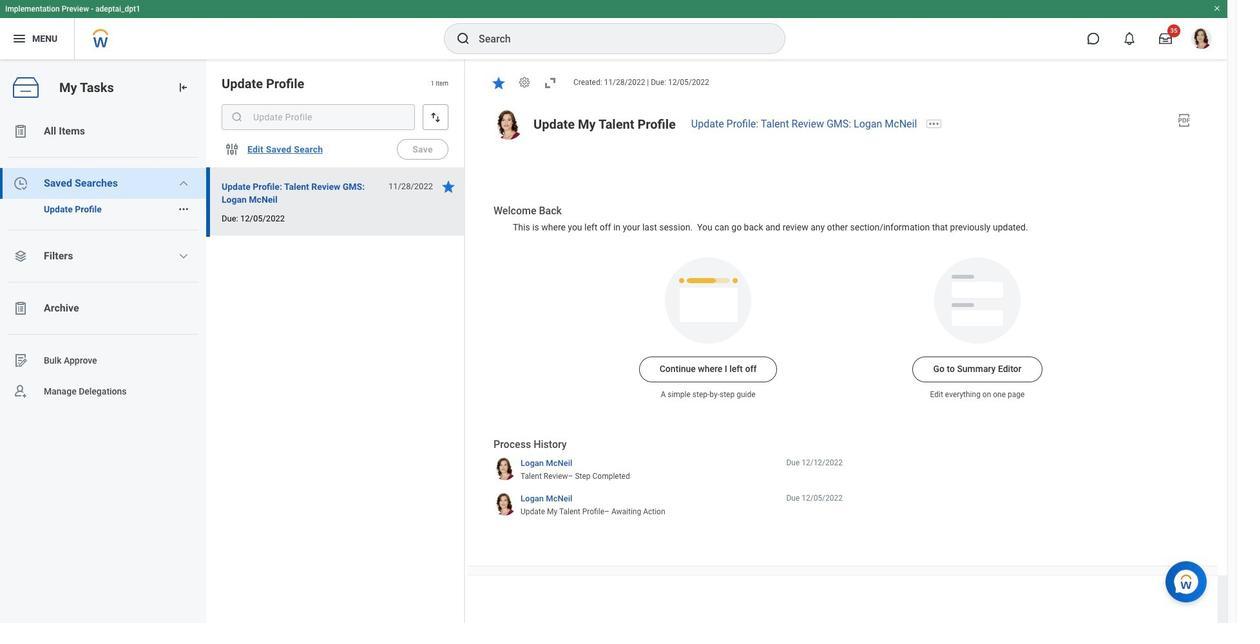 Task type: vqa. For each thing, say whether or not it's contained in the screenshot.
Yes element to the right
no



Task type: describe. For each thing, give the bounding box(es) containing it.
clock check image
[[13, 176, 28, 191]]

inbox large image
[[1159, 32, 1172, 45]]

configure image
[[224, 142, 240, 157]]

sort image
[[429, 111, 442, 124]]

1 horizontal spatial star image
[[491, 75, 507, 91]]

search image
[[456, 31, 471, 46]]

search image
[[231, 111, 244, 124]]

process history region
[[494, 438, 843, 522]]

fullscreen image
[[543, 75, 558, 91]]

none text field inside item list "element"
[[222, 104, 415, 130]]

rename image
[[13, 353, 28, 369]]

profile logan mcneil image
[[1192, 28, 1212, 52]]

justify image
[[12, 31, 27, 46]]

chevron down image for clock check image in the top of the page
[[179, 179, 189, 189]]



Task type: locate. For each thing, give the bounding box(es) containing it.
None text field
[[222, 104, 415, 130]]

close environment banner image
[[1214, 5, 1221, 12]]

1 vertical spatial chevron down image
[[179, 251, 189, 262]]

user plus image
[[13, 384, 28, 400]]

perspective image
[[13, 249, 28, 264]]

1 vertical spatial star image
[[441, 179, 456, 195]]

0 horizontal spatial star image
[[441, 179, 456, 195]]

banner
[[0, 0, 1228, 59]]

clipboard image
[[13, 124, 28, 139], [13, 301, 28, 316]]

Search Workday  search field
[[479, 24, 759, 53]]

1 chevron down image from the top
[[179, 179, 189, 189]]

list
[[0, 116, 206, 407]]

related actions image
[[178, 204, 189, 215]]

2 clipboard image from the top
[[13, 301, 28, 316]]

item list element
[[206, 59, 465, 624]]

view printable version (pdf) image
[[1177, 113, 1192, 128]]

gear image
[[518, 76, 531, 89]]

star image inside item list "element"
[[441, 179, 456, 195]]

chevron down image for perspective icon
[[179, 251, 189, 262]]

0 vertical spatial star image
[[491, 75, 507, 91]]

clipboard image down perspective icon
[[13, 301, 28, 316]]

chevron down image
[[179, 179, 189, 189], [179, 251, 189, 262]]

transformation import image
[[177, 81, 189, 94]]

1 vertical spatial clipboard image
[[13, 301, 28, 316]]

2 chevron down image from the top
[[179, 251, 189, 262]]

employee's photo (logan mcneil) image
[[494, 110, 523, 140]]

notifications large image
[[1123, 32, 1136, 45]]

chevron down image down related actions image
[[179, 251, 189, 262]]

1 clipboard image from the top
[[13, 124, 28, 139]]

chevron down image up related actions image
[[179, 179, 189, 189]]

0 vertical spatial clipboard image
[[13, 124, 28, 139]]

0 vertical spatial chevron down image
[[179, 179, 189, 189]]

star image
[[491, 75, 507, 91], [441, 179, 456, 195]]

clipboard image up clock check image in the top of the page
[[13, 124, 28, 139]]



